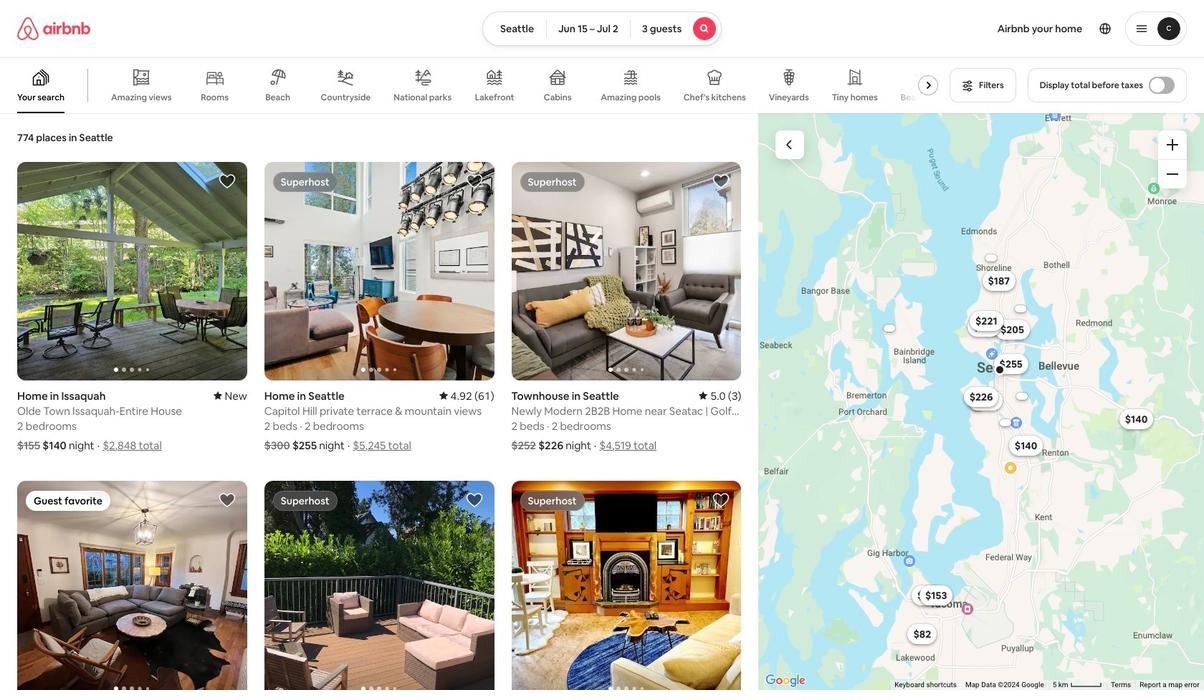 Task type: describe. For each thing, give the bounding box(es) containing it.
add to wishlist: home in issaquah image
[[219, 173, 236, 190]]

profile element
[[740, 0, 1188, 57]]

add to wishlist: home in seattle image
[[466, 173, 483, 190]]

add to wishlist: guest suite in seattle image
[[713, 492, 730, 509]]

add to wishlist: home in tacoma image
[[219, 492, 236, 509]]



Task type: vqa. For each thing, say whether or not it's contained in the screenshot.
Google map
Showing 25 stays. region
yes



Task type: locate. For each thing, give the bounding box(es) containing it.
the location you searched image
[[995, 364, 1006, 375]]

google image
[[763, 672, 810, 691]]

group
[[0, 57, 947, 113], [17, 162, 247, 381], [265, 162, 495, 381], [512, 162, 742, 381], [17, 481, 247, 691], [265, 481, 495, 691], [512, 481, 742, 691]]

google map
showing 25 stays. region
[[759, 109, 1205, 691]]

zoom in image
[[1168, 139, 1179, 151]]

add to wishlist: home in seattle image
[[466, 492, 483, 509]]

None search field
[[483, 11, 722, 46]]

add to wishlist: townhouse in seattle image
[[713, 173, 730, 190]]

zoom out image
[[1168, 169, 1179, 180]]



